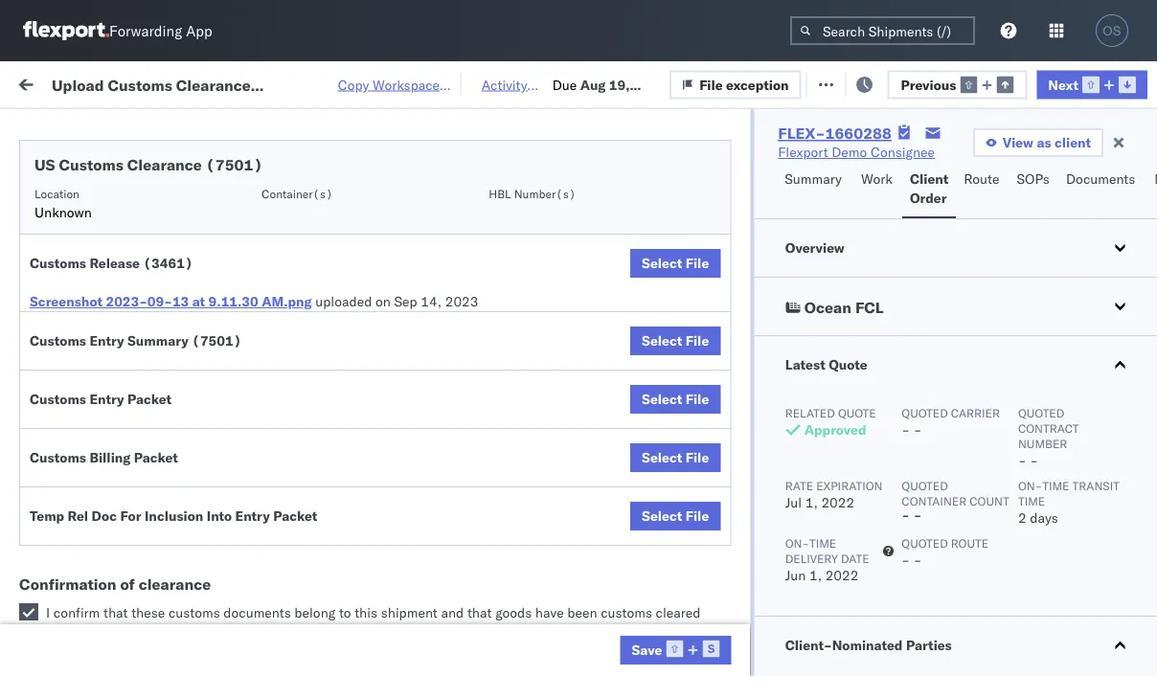 Task type: locate. For each thing, give the bounding box(es) containing it.
summary down flex-1660288 link
[[785, 171, 842, 187]]

4 schedule pickup from los angeles, ca button from the top
[[44, 433, 272, 474]]

entry right "into"
[[235, 508, 270, 525]]

packet down customs entry summary (7501)
[[127, 391, 172, 408]]

1 horizontal spatial file exception
[[840, 74, 929, 91]]

schedule for schedule pickup from los angeles, ca button associated with flex-1846748
[[44, 266, 101, 283]]

2 vertical spatial pst,
[[374, 614, 403, 630]]

Search Work text field
[[523, 68, 731, 97]]

4, for 5th schedule pickup from los angeles, ca link from the bottom
[[435, 234, 448, 251]]

1 vertical spatial flexport demo consignee
[[711, 614, 868, 630]]

actions
[[1100, 157, 1139, 171]]

forwarding app link
[[23, 21, 212, 40]]

flexport down flex-1660288
[[778, 144, 828, 160]]

0 vertical spatial entry
[[90, 332, 124, 349]]

order
[[910, 190, 947, 206]]

4 schedule pickup from los angeles, ca from the top
[[44, 434, 258, 470]]

container(s)
[[262, 186, 333, 201]]

schedule delivery appointment button for 11:59 pm pdt, nov 4, 2022
[[44, 190, 236, 211]]

los for fifth schedule pickup from los angeles, ca button from the bottom of the page
[[181, 224, 202, 240]]

2 schedule delivery appointment link from the top
[[44, 317, 236, 336]]

entry for packet
[[90, 391, 124, 408]]

1 select file from the top
[[642, 255, 709, 272]]

schedule pickup from los angeles, ca button for flex-1846748
[[44, 265, 272, 305]]

that right "and"
[[467, 605, 492, 621]]

0 vertical spatial summary
[[785, 171, 842, 187]]

4 select from the top
[[642, 449, 682, 466]]

doc
[[92, 508, 117, 525]]

1 11:59 pm pdt, nov 4, 2022 from the top
[[308, 192, 484, 209]]

delivery
[[104, 191, 153, 208], [104, 318, 153, 334], [104, 486, 153, 503], [96, 570, 146, 587]]

schedule for schedule pickup from los angeles, ca button for flex-1893174
[[44, 603, 101, 620]]

schedule down workitem
[[44, 191, 101, 208]]

0 horizontal spatial exception
[[726, 76, 789, 93]]

count
[[969, 494, 1009, 508]]

consignee inside button
[[835, 157, 891, 171]]

pickup up release
[[104, 224, 146, 240]]

rel
[[68, 508, 88, 525]]

pm for 3rd schedule pickup from los angeles, ca link from the top of the page
[[349, 361, 370, 377]]

sops
[[1017, 171, 1050, 187]]

summary button
[[777, 162, 854, 218]]

1 vertical spatial 1889466
[[1099, 487, 1157, 504]]

0 horizontal spatial customs
[[169, 605, 220, 621]]

4 select file button from the top
[[630, 444, 721, 472]]

flex-1889466 for schedule delivery appointment
[[1058, 487, 1157, 504]]

related
[[785, 406, 835, 420]]

test
[[795, 192, 820, 209], [920, 192, 945, 209], [795, 234, 820, 251], [920, 234, 945, 251], [795, 276, 820, 293], [920, 276, 945, 293], [795, 319, 820, 335], [920, 319, 945, 335], [795, 361, 820, 377], [920, 361, 945, 377], [795, 403, 820, 420], [920, 403, 945, 420], [795, 445, 820, 462], [920, 445, 945, 462], [795, 487, 820, 504], [920, 487, 945, 504], [795, 529, 820, 546], [920, 529, 945, 546], [795, 571, 820, 588], [920, 571, 945, 588], [895, 614, 920, 630], [905, 656, 930, 673]]

from for 5th schedule pickup from los angeles, ca link from the bottom
[[149, 224, 177, 240]]

schedule pickup from los angeles, ca button
[[44, 223, 272, 263], [44, 265, 272, 305], [44, 349, 272, 389], [44, 433, 272, 474], [44, 602, 272, 642]]

pdt, for 3rd schedule pickup from los angeles, ca link from the top of the page
[[374, 361, 404, 377]]

5 11:59 pm pdt, nov 4, 2022 from the top
[[308, 361, 484, 377]]

carrier
[[951, 406, 1000, 420]]

7 11:59 from the top
[[308, 614, 346, 630]]

flex-1660288 link
[[778, 124, 892, 143]]

0 vertical spatial flex-1889466
[[1058, 445, 1157, 462]]

11:59 pm pdt, nov 4, 2022 for 3rd schedule pickup from los angeles, ca link from the top of the page
[[308, 361, 484, 377]]

schedule down confirmation
[[44, 603, 101, 620]]

1 vertical spatial schedule delivery appointment link
[[44, 317, 236, 336]]

1 horizontal spatial client
[[910, 171, 949, 187]]

customs
[[59, 155, 123, 174], [30, 255, 86, 272], [30, 332, 86, 349], [30, 391, 86, 408], [91, 392, 145, 409], [30, 449, 86, 466]]

quoted inside quoted route - -
[[901, 536, 948, 550]]

at left risk in the top left of the page
[[371, 74, 383, 91]]

schedule delivery appointment link down us customs clearance (7501)
[[44, 190, 236, 209]]

pickup down customs entry summary (7501)
[[104, 350, 146, 367]]

3 appointment from the top
[[157, 486, 236, 503]]

schedule for flex-1889466's schedule pickup from los angeles, ca button
[[44, 434, 101, 451]]

time up days on the bottom right of page
[[1042, 479, 1069, 493]]

2022
[[451, 192, 484, 209], [451, 234, 484, 251], [451, 276, 484, 293], [451, 319, 484, 335], [451, 361, 484, 377], [459, 487, 492, 504], [821, 494, 854, 511], [450, 529, 484, 546], [825, 567, 858, 584]]

1 vertical spatial demo
[[764, 614, 800, 630]]

app
[[186, 22, 212, 40]]

5 pdt, from the top
[[374, 361, 404, 377]]

from inside confirm pickup from los angeles, ca
[[141, 519, 169, 536]]

entry
[[90, 332, 124, 349], [90, 391, 124, 408], [235, 508, 270, 525]]

client
[[1055, 134, 1091, 151]]

1 1889466 from the top
[[1099, 445, 1157, 462]]

3 1846748 from the top
[[1099, 319, 1157, 335]]

flex-1846748 button
[[1027, 229, 1157, 256], [1027, 229, 1157, 256], [1027, 272, 1157, 298], [1027, 272, 1157, 298], [1027, 314, 1157, 341], [1027, 314, 1157, 341], [1027, 356, 1157, 383], [1027, 356, 1157, 383], [1027, 398, 1157, 425], [1027, 398, 1157, 425]]

2 flex-1889466 from the top
[[1058, 487, 1157, 504]]

1 pdt, from the top
[[374, 192, 404, 209]]

3 schedule pickup from los angeles, ca link from the top
[[44, 349, 272, 388]]

0 horizontal spatial documents
[[44, 411, 113, 428]]

1 vertical spatial (7501)
[[192, 332, 242, 349]]

4 1846748 from the top
[[1099, 361, 1157, 377]]

schedule delivery appointment link for 11:59 pm pdt, nov 4, 2022
[[44, 190, 236, 209]]

ocean fcl button
[[754, 278, 1157, 335]]

schedule up rel
[[44, 486, 101, 503]]

pst, down 11:59 pm pst, dec 13, 2022
[[365, 529, 394, 546]]

None checkbox
[[19, 604, 38, 623]]

confirm pickup from los angeles, ca link
[[44, 518, 272, 556]]

4, for schedule pickup from los angeles, ca link related to flex-1846748
[[435, 276, 448, 293]]

appointment
[[157, 191, 236, 208], [157, 318, 236, 334], [157, 486, 236, 503]]

quoted container count - -
[[901, 479, 1009, 524]]

3 schedule from the top
[[44, 266, 101, 283]]

0 vertical spatial time
[[1042, 479, 1069, 493]]

4 schedule from the top
[[44, 318, 101, 334]]

schedule delivery appointment button up for
[[44, 485, 236, 506]]

1 vertical spatial dec
[[398, 529, 423, 546]]

0 vertical spatial schedule delivery appointment button
[[44, 190, 236, 211]]

2 select file from the top
[[642, 332, 709, 349]]

11:59 for schedule delivery appointment link for 11:59 pm pdt, nov 4, 2022
[[308, 192, 346, 209]]

0 vertical spatial schedule delivery appointment
[[44, 191, 236, 208]]

3 11:59 pm pdt, nov 4, 2022 from the top
[[308, 276, 484, 293]]

pickup up 2023-
[[104, 266, 146, 283]]

23,
[[426, 529, 447, 546]]

3 4, from the top
[[435, 276, 448, 293]]

at right '13'
[[192, 293, 205, 310]]

ca down unknown at the left top of the page
[[44, 243, 62, 260]]

schedule up 'upload'
[[44, 350, 101, 367]]

schedule pickup from los angeles, ca
[[44, 224, 258, 260], [44, 266, 258, 302], [44, 350, 258, 386], [44, 434, 258, 470], [44, 603, 258, 639]]

pickup inside confirm pickup from los angeles, ca
[[96, 519, 138, 536]]

4:00
[[308, 529, 338, 546]]

customs up customs billing packet
[[30, 391, 86, 408]]

client inside button
[[711, 157, 742, 171]]

transit
[[1072, 479, 1119, 493]]

1 schedule from the top
[[44, 191, 101, 208]]

client order
[[910, 171, 949, 206]]

pdt, for 5th schedule pickup from los angeles, ca link from the bottom
[[374, 234, 404, 251]]

1 schedule delivery appointment link from the top
[[44, 190, 236, 209]]

flex id
[[1027, 157, 1063, 171]]

0 horizontal spatial on-
[[785, 536, 809, 550]]

2 4, from the top
[[435, 234, 448, 251]]

1 vertical spatial packet
[[134, 449, 178, 466]]

action
[[1100, 74, 1143, 91]]

ca up "temp" in the bottom left of the page
[[44, 454, 62, 470]]

1 11:59 from the top
[[308, 192, 346, 209]]

schedule pickup from los angeles, ca button for flex-1893174
[[44, 602, 272, 642]]

7 schedule from the top
[[44, 486, 101, 503]]

quoted inside quoted contract number - - rate expiration jul 1, 2022
[[1018, 406, 1064, 420]]

ca up 'upload'
[[44, 369, 62, 386]]

file for customs billing packet
[[686, 449, 709, 466]]

4, for schedule delivery appointment link for 11:59 pm pdt, nov 4, 2022
[[435, 192, 448, 209]]

2022 inside quoted contract number - - rate expiration jul 1, 2022
[[821, 494, 854, 511]]

work
[[199, 74, 233, 91], [861, 171, 893, 187]]

client for client order
[[910, 171, 949, 187]]

schedule delivery appointment link down 2023-
[[44, 317, 236, 336]]

upload customs clearance documents link
[[44, 391, 272, 430]]

select for customs billing packet
[[642, 449, 682, 466]]

customs left "billing"
[[30, 449, 86, 466]]

2 flex-1846748 from the top
[[1058, 276, 1157, 293]]

5 resize handle column header from the left
[[803, 148, 826, 676]]

6 ca from the top
[[44, 622, 62, 639]]

exception down search shipments (/) text field
[[866, 74, 929, 91]]

5 select file button from the top
[[630, 502, 721, 531]]

1, right jul
[[805, 494, 817, 511]]

1 horizontal spatial customs
[[601, 605, 652, 621]]

confirm up confirm
[[44, 570, 93, 587]]

1 horizontal spatial demo
[[832, 144, 867, 160]]

los up (3461)
[[181, 224, 202, 240]]

1 vertical spatial appointment
[[157, 318, 236, 334]]

client order button
[[902, 162, 956, 218]]

quoted up container
[[901, 479, 948, 493]]

flex-1889466 up transit at right
[[1058, 445, 1157, 462]]

on- up 2
[[1018, 479, 1042, 493]]

1 horizontal spatial on
[[460, 74, 475, 91]]

client up order
[[910, 171, 949, 187]]

11:59 pm pdt, nov 4, 2022
[[308, 192, 484, 209], [308, 234, 484, 251], [308, 276, 484, 293], [308, 319, 484, 335], [308, 361, 484, 377]]

delivery inside confirm delivery link
[[96, 570, 146, 587]]

quoted for quoted container count - -
[[901, 479, 948, 493]]

2023 right 14,
[[445, 293, 478, 310]]

clearance for documents
[[148, 392, 210, 409]]

shipment
[[381, 605, 438, 621]]

1 vertical spatial flexport
[[711, 614, 761, 630]]

ocean inside button
[[804, 298, 851, 317]]

0 vertical spatial schedule delivery appointment link
[[44, 190, 236, 209]]

work right import
[[199, 74, 233, 91]]

expiration
[[816, 479, 882, 493]]

pm for 5th schedule pickup from los angeles, ca link from the bottom
[[349, 234, 370, 251]]

quoted left the carrier
[[901, 406, 948, 420]]

los left "into"
[[173, 519, 194, 536]]

client left 'name'
[[711, 157, 742, 171]]

1 vertical spatial on-
[[785, 536, 809, 550]]

demo up client-
[[764, 614, 800, 630]]

packet right "billing"
[[134, 449, 178, 466]]

confirm delivery link
[[44, 570, 146, 589]]

pm for schedule pickup from los angeles, ca link related to flex-1846748
[[349, 276, 370, 293]]

flex-1889466 for schedule pickup from los angeles, ca
[[1058, 445, 1157, 462]]

3 schedule delivery appointment from the top
[[44, 486, 236, 503]]

5 schedule from the top
[[44, 350, 101, 367]]

1 4, from the top
[[435, 192, 448, 209]]

pickup down of
[[104, 603, 146, 620]]

quoted down container
[[901, 536, 948, 550]]

205
[[431, 74, 456, 91]]

5 4, from the top
[[435, 361, 448, 377]]

flexport inside flexport demo consignee link
[[778, 144, 828, 160]]

1889466 for schedule delivery appointment
[[1099, 487, 1157, 504]]

consignee down 1660288 in the right top of the page
[[835, 157, 891, 171]]

1 horizontal spatial flexport
[[778, 144, 828, 160]]

flexport demo consignee down 1660288 in the right top of the page
[[778, 144, 935, 160]]

3 schedule delivery appointment link from the top
[[44, 485, 236, 504]]

1 schedule pickup from los angeles, ca link from the top
[[44, 223, 272, 261]]

2 vertical spatial appointment
[[157, 486, 236, 503]]

pst,
[[374, 487, 403, 504], [365, 529, 394, 546], [374, 614, 403, 630]]

rate
[[785, 479, 813, 493]]

latest quote button
[[754, 336, 1157, 394]]

2 appointment from the top
[[157, 318, 236, 334]]

entry down 2023-
[[90, 332, 124, 349]]

2 vertical spatial schedule delivery appointment
[[44, 486, 236, 503]]

customs up save
[[601, 605, 652, 621]]

flexport right cleared
[[711, 614, 761, 630]]

1 schedule delivery appointment button from the top
[[44, 190, 236, 211]]

2 pdt, from the top
[[374, 234, 404, 251]]

summary
[[785, 171, 842, 187], [127, 332, 189, 349]]

2 11:59 pm pdt, nov 4, 2022 from the top
[[308, 234, 484, 251]]

appointment up inclusion
[[157, 486, 236, 503]]

related quote
[[785, 406, 876, 420]]

from for flex-1893174 schedule pickup from los angeles, ca link
[[149, 603, 177, 620]]

0 horizontal spatial on
[[376, 293, 391, 310]]

on- inside on-time transit time 2 days
[[1018, 479, 1042, 493]]

on right the 205
[[460, 74, 475, 91]]

4 schedule pickup from los angeles, ca link from the top
[[44, 433, 272, 472]]

flexport demo consignee
[[778, 144, 935, 160], [711, 614, 868, 630]]

0 horizontal spatial that
[[103, 605, 128, 621]]

pickup right rel
[[96, 519, 138, 536]]

schedule delivery appointment button down us customs clearance (7501)
[[44, 190, 236, 211]]

5 11:59 from the top
[[308, 361, 346, 377]]

i confirm that these customs documents belong to this shipment and that goods have been customs cleared
[[46, 605, 701, 621]]

select for customs release (3461)
[[642, 255, 682, 272]]

0 vertical spatial 2023
[[445, 293, 478, 310]]

1 horizontal spatial that
[[467, 605, 492, 621]]

2 1889466 from the top
[[1099, 487, 1157, 504]]

file exception down search shipments (/) text field
[[840, 74, 929, 91]]

0 vertical spatial 1889466
[[1099, 445, 1157, 462]]

time inside on-time delivery date
[[809, 536, 836, 550]]

4 pdt, from the top
[[374, 319, 404, 335]]

3 select file button from the top
[[630, 385, 721, 414]]

customs right 'upload'
[[91, 392, 145, 409]]

consignee up parties
[[924, 614, 988, 630]]

schedule delivery appointment for 11:59 pm pst, dec 13, 2022
[[44, 486, 236, 503]]

customs down screenshot
[[30, 332, 86, 349]]

time for on-time delivery date
[[809, 536, 836, 550]]

schedule delivery appointment for 11:59 pm pdt, nov 4, 2022
[[44, 191, 236, 208]]

1 confirm from the top
[[44, 519, 93, 536]]

contract
[[1018, 421, 1079, 435]]

overview
[[785, 240, 844, 256]]

that down confirmation of clearance
[[103, 605, 128, 621]]

5 schedule pickup from los angeles, ca button from the top
[[44, 602, 272, 642]]

1 vertical spatial flex-1889466
[[1058, 487, 1157, 504]]

0 horizontal spatial summary
[[127, 332, 189, 349]]

1 select file button from the top
[[630, 249, 721, 278]]

from for 3rd schedule pickup from los angeles, ca link from the top of the page
[[149, 350, 177, 367]]

1 vertical spatial on
[[376, 293, 391, 310]]

schedule delivery appointment button
[[44, 190, 236, 211], [44, 317, 236, 338], [44, 485, 236, 506]]

temp rel doc for inclusion into entry packet
[[30, 508, 317, 525]]

0 vertical spatial pst,
[[374, 487, 403, 504]]

0 vertical spatial documents
[[1066, 171, 1136, 187]]

into
[[207, 508, 232, 525]]

6 11:59 from the top
[[308, 487, 346, 504]]

(7501) down 9.11.30
[[192, 332, 242, 349]]

los up '13'
[[181, 266, 202, 283]]

2 vertical spatial schedule delivery appointment link
[[44, 485, 236, 504]]

5 ca from the top
[[44, 538, 62, 555]]

2 select from the top
[[642, 332, 682, 349]]

cleared
[[656, 605, 701, 621]]

demo down 1660288 in the right top of the page
[[832, 144, 867, 160]]

select file for temp rel doc for inclusion into entry packet
[[642, 508, 709, 525]]

on- inside on-time delivery date
[[785, 536, 809, 550]]

2 schedule delivery appointment button from the top
[[44, 317, 236, 338]]

2 schedule pickup from los angeles, ca button from the top
[[44, 265, 272, 305]]

3 flex-1846748 from the top
[[1058, 319, 1157, 335]]

unknown
[[34, 204, 92, 221]]

quoted inside quoted container count - -
[[901, 479, 948, 493]]

select file
[[642, 255, 709, 272], [642, 332, 709, 349], [642, 391, 709, 408], [642, 449, 709, 466], [642, 508, 709, 525]]

0 vertical spatial 1,
[[805, 494, 817, 511]]

appointment down '13'
[[157, 318, 236, 334]]

0 vertical spatial appointment
[[157, 191, 236, 208]]

13,
[[434, 487, 455, 504]]

quoted
[[901, 406, 948, 420], [1018, 406, 1064, 420], [901, 479, 948, 493], [901, 536, 948, 550]]

clearance down customs entry summary (7501)
[[148, 392, 210, 409]]

from for schedule pickup from los angeles, ca link related to flex-1846748
[[149, 266, 177, 283]]

customs down by:
[[59, 155, 123, 174]]

flexport demo consignee up client-
[[711, 614, 868, 630]]

0 vertical spatial on-
[[1018, 479, 1042, 493]]

4 flex-1846748 from the top
[[1058, 361, 1157, 377]]

13
[[172, 293, 189, 310]]

pst, left jan
[[374, 614, 403, 630]]

schedule up screenshot
[[44, 266, 101, 283]]

time
[[1042, 479, 1069, 493], [1018, 494, 1045, 508], [809, 536, 836, 550]]

my
[[10, 69, 41, 96]]

1 vertical spatial schedule delivery appointment
[[44, 318, 236, 334]]

file for customs entry summary (7501)
[[686, 332, 709, 349]]

client inside "button"
[[910, 171, 949, 187]]

schedule delivery appointment button down 2023-
[[44, 317, 236, 338]]

from for "confirm pickup from los angeles, ca" link
[[141, 519, 169, 536]]

schedule down 'upload'
[[44, 434, 101, 451]]

los for third schedule pickup from los angeles, ca button from the bottom
[[181, 350, 202, 367]]

0 horizontal spatial demo
[[764, 614, 800, 630]]

schedule for 11:59 pm pdt, nov 4, 2022's schedule delivery appointment button
[[44, 191, 101, 208]]

1 select from the top
[[642, 255, 682, 272]]

work down flexport demo consignee link
[[861, 171, 893, 187]]

0 vertical spatial clearance
[[127, 155, 202, 174]]

2 confirm from the top
[[44, 570, 93, 587]]

quoted up contract
[[1018, 406, 1064, 420]]

customs up screenshot
[[30, 255, 86, 272]]

pst, for 13,
[[374, 487, 403, 504]]

0 horizontal spatial at
[[192, 293, 205, 310]]

ca
[[44, 243, 62, 260], [44, 285, 62, 302], [44, 369, 62, 386], [44, 454, 62, 470], [44, 538, 62, 555], [44, 622, 62, 639]]

7 resize handle column header from the left
[[1123, 148, 1146, 676]]

5 schedule pickup from los angeles, ca from the top
[[44, 603, 258, 639]]

quoted for quoted carrier - -
[[901, 406, 948, 420]]

temp
[[30, 508, 64, 525]]

pdt, for schedule pickup from los angeles, ca link related to flex-1846748
[[374, 276, 404, 293]]

batch
[[1059, 74, 1097, 91]]

entry right 'upload'
[[90, 391, 124, 408]]

0 vertical spatial dec
[[406, 487, 431, 504]]

5 select file from the top
[[642, 508, 709, 525]]

ca down customs release (3461)
[[44, 285, 62, 302]]

los for flex-1889466's schedule pickup from los angeles, ca button
[[181, 434, 202, 451]]

customs inside upload customs clearance documents
[[91, 392, 145, 409]]

packet up 4:00
[[273, 508, 317, 525]]

schedule delivery appointment down 2023-
[[44, 318, 236, 334]]

1 1846748 from the top
[[1099, 234, 1157, 251]]

documents down client
[[1066, 171, 1136, 187]]

os button
[[1090, 9, 1134, 53]]

schedule down screenshot
[[44, 318, 101, 334]]

schedule for fifth schedule pickup from los angeles, ca button from the bottom of the page
[[44, 224, 101, 240]]

pm for schedule delivery appointment link corresponding to 11:59 pm pst, dec 13, 2022
[[349, 487, 370, 504]]

0 vertical spatial flexport demo consignee
[[778, 144, 935, 160]]

1, down delivery
[[809, 567, 822, 584]]

3 select file from the top
[[642, 391, 709, 408]]

1 horizontal spatial on-
[[1018, 479, 1042, 493]]

2 vertical spatial time
[[809, 536, 836, 550]]

flex-1893174 button
[[1027, 609, 1157, 636], [1027, 609, 1157, 636]]

los inside confirm pickup from los angeles, ca
[[173, 519, 194, 536]]

3 ca from the top
[[44, 369, 62, 386]]

customs down clearance
[[169, 605, 220, 621]]

confirm inside confirm pickup from los angeles, ca
[[44, 519, 93, 536]]

flex-2130387 button
[[1027, 651, 1157, 676], [1027, 651, 1157, 676]]

0 vertical spatial confirm
[[44, 519, 93, 536]]

4,
[[435, 192, 448, 209], [435, 234, 448, 251], [435, 276, 448, 293], [435, 319, 448, 335], [435, 361, 448, 377]]

clearance down import
[[127, 155, 202, 174]]

(7501) up container(s)
[[206, 155, 263, 174]]

fcl
[[629, 234, 653, 251], [629, 276, 653, 293], [855, 298, 883, 317], [629, 319, 653, 335], [629, 361, 653, 377], [629, 403, 653, 420], [629, 445, 653, 462], [629, 487, 653, 504], [629, 529, 653, 546], [629, 614, 653, 630], [629, 656, 653, 673]]

0 horizontal spatial work
[[199, 74, 233, 91]]

1 vertical spatial documents
[[44, 411, 113, 428]]

schedule delivery appointment down us customs clearance (7501)
[[44, 191, 236, 208]]

1 appointment from the top
[[157, 191, 236, 208]]

2130387
[[1099, 656, 1157, 673]]

pickup down upload customs clearance documents
[[104, 434, 146, 451]]

3 select from the top
[[642, 391, 682, 408]]

2 schedule from the top
[[44, 224, 101, 240]]

4 select file from the top
[[642, 449, 709, 466]]

ca down "temp" in the bottom left of the page
[[44, 538, 62, 555]]

1 vertical spatial entry
[[90, 391, 124, 408]]

1 vertical spatial time
[[1018, 494, 1045, 508]]

sep
[[394, 293, 417, 310]]

2 11:59 from the top
[[308, 234, 346, 251]]

1 vertical spatial at
[[192, 293, 205, 310]]

-
[[901, 422, 910, 438], [913, 422, 921, 438], [1018, 452, 1026, 469], [1030, 452, 1038, 469], [901, 507, 910, 524], [913, 507, 921, 524], [901, 552, 910, 569], [913, 552, 921, 569], [988, 656, 996, 673]]

5 schedule pickup from los angeles, ca link from the top
[[44, 602, 272, 640]]

file exception up client name button
[[699, 76, 789, 93]]

2 vertical spatial schedule delivery appointment button
[[44, 485, 236, 506]]

filtered
[[19, 117, 66, 134]]

1 vertical spatial schedule delivery appointment button
[[44, 317, 236, 338]]

schedule down unknown at the left top of the page
[[44, 224, 101, 240]]

exception up client name button
[[726, 76, 789, 93]]

jan
[[406, 614, 427, 630]]

2 ca from the top
[[44, 285, 62, 302]]

appointment down us customs clearance (7501)
[[157, 191, 236, 208]]

1 vertical spatial clearance
[[148, 392, 210, 409]]

0 horizontal spatial client
[[711, 157, 742, 171]]

(7501) for us customs clearance (7501)
[[206, 155, 263, 174]]

1 vertical spatial pst,
[[365, 529, 394, 546]]

customs for customs release (3461)
[[30, 255, 86, 272]]

los down clearance
[[181, 603, 202, 620]]

3 schedule delivery appointment button from the top
[[44, 485, 236, 506]]

angeles,
[[206, 224, 258, 240], [206, 266, 258, 283], [206, 350, 258, 367], [206, 434, 258, 451], [198, 519, 250, 536], [206, 603, 258, 620]]

0 vertical spatial packet
[[127, 391, 172, 408]]

documents down 'upload'
[[44, 411, 113, 428]]

0 vertical spatial at
[[371, 74, 383, 91]]

resize handle column header
[[274, 148, 297, 676], [487, 148, 510, 676], [554, 148, 577, 676], [678, 148, 701, 676], [803, 148, 826, 676], [994, 148, 1017, 676], [1123, 148, 1146, 676]]

3 nov from the top
[[407, 276, 432, 293]]

confirmation of clearance
[[19, 575, 211, 594]]

summary down 09- at the left top of the page
[[127, 332, 189, 349]]

time up 2
[[1018, 494, 1045, 508]]

2 select file button from the top
[[630, 327, 721, 355]]

2023 right 12,
[[455, 614, 488, 630]]

(3461)
[[143, 255, 193, 272]]

los down upload customs clearance documents button
[[181, 434, 202, 451]]

dec left 23,
[[398, 529, 423, 546]]

(7501) for customs entry summary (7501)
[[192, 332, 242, 349]]

3 11:59 from the top
[[308, 276, 346, 293]]

1 vertical spatial confirm
[[44, 570, 93, 587]]

11:59 pm pst, dec 13, 2022
[[308, 487, 492, 504]]

quoted inside quoted carrier - -
[[901, 406, 948, 420]]

flexport
[[778, 144, 828, 160], [711, 614, 761, 630]]

0 vertical spatial (7501)
[[206, 155, 263, 174]]

pst, up 4:00 pm pst, dec 23, 2022
[[374, 487, 403, 504]]

pm
[[349, 192, 370, 209], [349, 234, 370, 251], [349, 276, 370, 293], [349, 319, 370, 335], [349, 361, 370, 377], [349, 487, 370, 504], [341, 529, 362, 546], [349, 614, 370, 630]]

1 vertical spatial work
[[861, 171, 893, 187]]

packet for customs entry packet
[[127, 391, 172, 408]]

filtered by:
[[19, 117, 88, 134]]

schedule delivery appointment up for
[[44, 486, 236, 503]]

1 schedule pickup from los angeles, ca button from the top
[[44, 223, 272, 263]]

0 vertical spatial flexport
[[778, 144, 828, 160]]

clearance inside upload customs clearance documents
[[148, 392, 210, 409]]

import work
[[152, 74, 233, 91]]

select file button for customs entry packet
[[630, 385, 721, 414]]

1 vertical spatial summary
[[127, 332, 189, 349]]

4, for 3rd schedule pickup from los angeles, ca link from the top of the page
[[435, 361, 448, 377]]

been
[[567, 605, 597, 621]]

0 vertical spatial work
[[199, 74, 233, 91]]

los for confirm pickup from los angeles, ca button
[[173, 519, 194, 536]]

1, inside quoted contract number - - rate expiration jul 1, 2022
[[805, 494, 817, 511]]

5 select from the top
[[642, 508, 682, 525]]

1 horizontal spatial summary
[[785, 171, 842, 187]]

on left sep
[[376, 293, 391, 310]]

schedule delivery appointment link up for
[[44, 485, 236, 504]]

0 vertical spatial on
[[460, 74, 475, 91]]

confirm up confirmation
[[44, 519, 93, 536]]



Task type: vqa. For each thing, say whether or not it's contained in the screenshot.
4th Schedule from the bottom of the page
yes



Task type: describe. For each thing, give the bounding box(es) containing it.
5 1846748 from the top
[[1099, 403, 1157, 420]]

2 that from the left
[[467, 605, 492, 621]]

customs for customs billing packet
[[30, 449, 86, 466]]

11:59 for 5th schedule pickup from los angeles, ca link from the bottom
[[308, 234, 346, 251]]

consignee up client order
[[871, 144, 935, 160]]

jun 1, 2022
[[785, 567, 858, 584]]

1 horizontal spatial work
[[861, 171, 893, 187]]

1 vertical spatial 2023
[[455, 614, 488, 630]]

flexport. image
[[23, 21, 109, 40]]

2 nov from the top
[[407, 234, 432, 251]]

confirm delivery button
[[44, 570, 146, 591]]

select for customs entry summary (7501)
[[642, 332, 682, 349]]

Search Shipments (/) text field
[[790, 16, 975, 45]]

next button
[[1037, 70, 1148, 99]]

1 nov from the top
[[407, 192, 432, 209]]

time for on-time transit time 2 days
[[1042, 479, 1069, 493]]

schedule delivery appointment button for 11:59 pm pst, dec 13, 2022
[[44, 485, 236, 506]]

and
[[441, 605, 464, 621]]

fcl inside button
[[855, 298, 883, 317]]

previous button
[[888, 70, 1027, 99]]

pm for schedule delivery appointment link for 11:59 pm pdt, nov 4, 2022
[[349, 192, 370, 209]]

4:00 pm pst, dec 23, 2022
[[308, 529, 484, 546]]

flexport demo consignee link
[[778, 143, 935, 162]]

quoted for quoted route - -
[[901, 536, 948, 550]]

11:59 pm pdt, nov 4, 2022 for 5th schedule pickup from los angeles, ca link from the bottom
[[308, 234, 484, 251]]

schedule pickup from los angeles, ca for flex-1889466
[[44, 434, 258, 470]]

view as client button
[[973, 128, 1104, 157]]

entry for summary
[[90, 332, 124, 349]]

dec for 13,
[[406, 487, 431, 504]]

customs entry packet
[[30, 391, 172, 408]]

save button
[[620, 636, 731, 665]]

schedule for schedule delivery appointment button related to 11:59 pm pst, dec 13, 2022
[[44, 486, 101, 503]]

confirm
[[53, 605, 100, 621]]

schedule for third schedule pickup from los angeles, ca button from the bottom
[[44, 350, 101, 367]]

5 flex-1846748 from the top
[[1058, 403, 1157, 420]]

summary inside summary button
[[785, 171, 842, 187]]

11:59 for schedule delivery appointment link corresponding to 11:59 pm pst, dec 13, 2022
[[308, 487, 346, 504]]

appointment for 11:59 pm pdt, nov 4, 2022
[[157, 191, 236, 208]]

jul
[[785, 494, 801, 511]]

i
[[46, 605, 50, 621]]

select for temp rel doc for inclusion into entry packet
[[642, 508, 682, 525]]

3 schedule pickup from los angeles, ca from the top
[[44, 350, 258, 386]]

2 1846748 from the top
[[1099, 276, 1157, 293]]

delivery for schedule delivery appointment button related to 11:59 pm pst, dec 13, 2022
[[104, 486, 153, 503]]

schedule pickup from los angeles, ca link for flex-1846748
[[44, 265, 272, 303]]

2 customs from the left
[[601, 605, 652, 621]]

route button
[[956, 162, 1009, 218]]

schedule pickup from los angeles, ca for flex-1893174
[[44, 603, 258, 639]]

1 horizontal spatial at
[[371, 74, 383, 91]]

of
[[120, 575, 135, 594]]

pdt, for schedule delivery appointment link for 11:59 pm pdt, nov 4, 2022
[[374, 192, 404, 209]]

screenshot 2023-09-13 at 9.11.30 am.png link
[[30, 292, 312, 311]]

delivery for second schedule delivery appointment button from the bottom
[[104, 318, 153, 334]]

2
[[1018, 510, 1026, 526]]

2 vertical spatial entry
[[235, 508, 270, 525]]

select file button for customs release (3461)
[[630, 249, 721, 278]]

angeles, inside confirm pickup from los angeles, ca
[[198, 519, 250, 536]]

confirmation
[[19, 575, 116, 594]]

1 vertical spatial 1,
[[809, 567, 822, 584]]

documents button
[[1059, 162, 1147, 218]]

6 resize handle column header from the left
[[994, 148, 1017, 676]]

hbl
[[489, 186, 511, 201]]

appointment for 11:59 pm pst, dec 13, 2022
[[157, 486, 236, 503]]

batch action
[[1059, 74, 1143, 91]]

11:59 pm pst, jan 12, 2023
[[308, 614, 488, 630]]

consignee button
[[826, 152, 998, 171]]

file for customs entry packet
[[686, 391, 709, 408]]

confirm for confirm pickup from los angeles, ca
[[44, 519, 93, 536]]

11:59 pm pdt, nov 4, 2022 for schedule pickup from los angeles, ca link related to flex-1846748
[[308, 276, 484, 293]]

5 nov from the top
[[407, 361, 432, 377]]

quoted route - -
[[901, 536, 988, 569]]

customs entry summary (7501)
[[30, 332, 242, 349]]

hbl number(s)
[[489, 186, 576, 201]]

approved
[[804, 422, 866, 438]]

4 4, from the top
[[435, 319, 448, 335]]

customs for customs entry summary (7501)
[[30, 332, 86, 349]]

work button
[[854, 162, 902, 218]]

2 schedule delivery appointment from the top
[[44, 318, 236, 334]]

pst, for 23,
[[365, 529, 394, 546]]

0 horizontal spatial flexport
[[711, 614, 761, 630]]

ca inside confirm pickup from los angeles, ca
[[44, 538, 62, 555]]

2023-
[[106, 293, 147, 310]]

delivery for 11:59 pm pdt, nov 4, 2022's schedule delivery appointment button
[[104, 191, 153, 208]]

schedule pickup from los angeles, ca for flex-1846748
[[44, 266, 258, 302]]

select file button for customs billing packet
[[630, 444, 721, 472]]

select file for customs entry summary (7501)
[[642, 332, 709, 349]]

file for customs release (3461)
[[686, 255, 709, 272]]

route
[[951, 536, 988, 550]]

upload
[[44, 392, 88, 409]]

1 schedule pickup from los angeles, ca from the top
[[44, 224, 258, 260]]

name
[[745, 157, 775, 171]]

bookings test consignee
[[835, 614, 988, 630]]

2 vertical spatial packet
[[273, 508, 317, 525]]

client-nominated parties
[[785, 637, 952, 654]]

release
[[90, 255, 140, 272]]

billing
[[90, 449, 131, 466]]

12,
[[431, 614, 452, 630]]

bookings
[[835, 614, 891, 630]]

dec for 23,
[[398, 529, 423, 546]]

consignee up client-
[[803, 614, 868, 630]]

on- for on-time transit time 2 days
[[1018, 479, 1042, 493]]

clearance
[[139, 575, 211, 594]]

19,
[[609, 76, 630, 93]]

1 ca from the top
[[44, 243, 62, 260]]

confirm pickup from los angeles, ca
[[44, 519, 250, 555]]

select file for customs billing packet
[[642, 449, 709, 466]]

1889466 for schedule pickup from los angeles, ca
[[1099, 445, 1157, 462]]

3 schedule pickup from los angeles, ca button from the top
[[44, 349, 272, 389]]

4 11:59 pm pdt, nov 4, 2022 from the top
[[308, 319, 484, 335]]

save
[[632, 642, 662, 658]]

4 resize handle column header from the left
[[678, 148, 701, 676]]

quoted carrier - -
[[901, 406, 1000, 438]]

flex-1660288
[[778, 124, 892, 143]]

file for temp rel doc for inclusion into entry packet
[[686, 508, 709, 525]]

for
[[120, 508, 141, 525]]

documents
[[224, 605, 291, 621]]

1 resize handle column header from the left
[[274, 148, 297, 676]]

to
[[339, 605, 351, 621]]

1 flex-1846748 from the top
[[1058, 234, 1157, 251]]

1 horizontal spatial documents
[[1066, 171, 1136, 187]]

11:59 pm pdt, nov 4, 2022 for schedule delivery appointment link for 11:59 pm pdt, nov 4, 2022
[[308, 192, 484, 209]]

customs release (3461)
[[30, 255, 193, 272]]

goods
[[495, 605, 532, 621]]

delivery for confirm delivery button
[[96, 570, 146, 587]]

4 11:59 from the top
[[308, 319, 346, 335]]

on-time transit time 2 days
[[1018, 479, 1119, 526]]

quote
[[828, 356, 867, 373]]

message
[[248, 74, 302, 91]]

integration test account - karl lagerfeld
[[835, 656, 1085, 673]]

select for customs entry packet
[[642, 391, 682, 408]]

clearance for (7501)
[[127, 155, 202, 174]]

11:59 for flex-1893174 schedule pickup from los angeles, ca link
[[308, 614, 346, 630]]

workitem button
[[11, 152, 278, 171]]

inclusion
[[145, 508, 203, 525]]

11:59 for schedule pickup from los angeles, ca link related to flex-1846748
[[308, 276, 346, 293]]

14,
[[421, 293, 442, 310]]

pst, for 12,
[[374, 614, 403, 630]]

flex id button
[[1017, 152, 1152, 171]]

karl
[[1000, 656, 1024, 673]]

los for schedule pickup from los angeles, ca button for flex-1893174
[[181, 603, 202, 620]]

location
[[34, 186, 80, 201]]

confirm for confirm delivery
[[44, 570, 93, 587]]

los for schedule pickup from los angeles, ca button associated with flex-1846748
[[181, 266, 202, 283]]

workitem
[[21, 157, 71, 171]]

ocean fcl inside button
[[804, 298, 883, 317]]

1893174
[[1099, 614, 1157, 630]]

number(s)
[[514, 186, 576, 201]]

view as client
[[1003, 134, 1091, 151]]

select file button for customs entry summary (7501)
[[630, 327, 721, 355]]

belong
[[294, 605, 336, 621]]

flex-1893174
[[1058, 614, 1157, 630]]

1 that from the left
[[103, 605, 128, 621]]

customs billing packet
[[30, 449, 178, 466]]

4 ca from the top
[[44, 454, 62, 470]]

documents inside upload customs clearance documents
[[44, 411, 113, 428]]

number
[[1018, 436, 1067, 451]]

forwarding app
[[109, 22, 212, 40]]

us customs clearance (7501)
[[34, 155, 263, 174]]

upload customs clearance documents
[[44, 392, 210, 428]]

1 customs from the left
[[169, 605, 220, 621]]

pm for flex-1893174 schedule pickup from los angeles, ca link
[[349, 614, 370, 630]]

quoted for quoted contract number - - rate expiration jul 1, 2022
[[1018, 406, 1064, 420]]

from for schedule pickup from los angeles, ca link related to flex-1889466
[[149, 434, 177, 451]]

delivery
[[785, 551, 838, 566]]

quoted contract number - - rate expiration jul 1, 2022
[[785, 406, 1079, 511]]

0 vertical spatial demo
[[832, 144, 867, 160]]

4 nov from the top
[[407, 319, 432, 335]]

client name
[[711, 157, 775, 171]]

this
[[355, 605, 377, 621]]

schedule pickup from los angeles, ca button for flex-1889466
[[44, 433, 272, 474]]

3 resize handle column header from the left
[[554, 148, 577, 676]]

client for client name
[[711, 157, 742, 171]]

schedule pickup from los angeles, ca link for flex-1889466
[[44, 433, 272, 472]]

aug
[[580, 76, 606, 93]]

205 on track
[[431, 74, 509, 91]]

select file for customs release (3461)
[[642, 255, 709, 272]]

uploaded
[[315, 293, 372, 310]]

date
[[841, 551, 869, 566]]

schedule delivery appointment link for 11:59 pm pst, dec 13, 2022
[[44, 485, 236, 504]]

days
[[1030, 510, 1058, 526]]

lagerfeld
[[1028, 656, 1085, 673]]

my work
[[10, 69, 95, 96]]

0 horizontal spatial file exception
[[699, 76, 789, 93]]

on- for on-time delivery date
[[785, 536, 809, 550]]

client name button
[[701, 152, 807, 171]]

1 horizontal spatial exception
[[866, 74, 929, 91]]

schedule pickup from los angeles, ca link for flex-1893174
[[44, 602, 272, 640]]

customs for customs entry packet
[[30, 391, 86, 408]]

flex
[[1027, 157, 1048, 171]]

packet for customs billing packet
[[134, 449, 178, 466]]

select file button for temp rel doc for inclusion into entry packet
[[630, 502, 721, 531]]

2 resize handle column header from the left
[[487, 148, 510, 676]]

schedule for second schedule delivery appointment button from the bottom
[[44, 318, 101, 334]]

latest quote
[[785, 356, 867, 373]]



